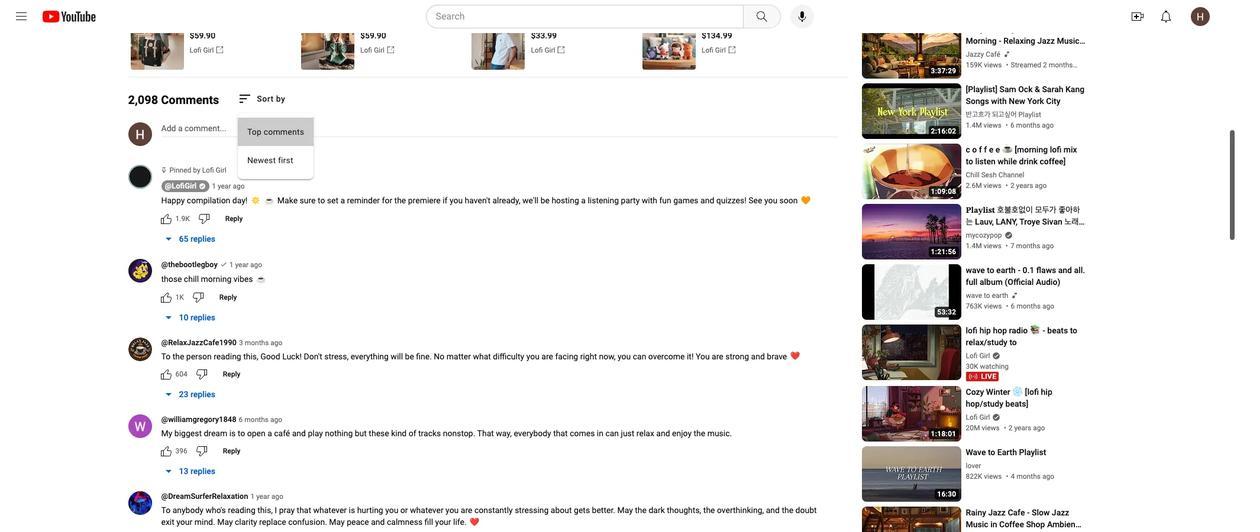 Task type: locate. For each thing, give the bounding box(es) containing it.
2 right "streamed"
[[1043, 61, 1047, 69]]

the left premiere
[[394, 196, 406, 205]]

1 year ago link up vibes
[[229, 260, 262, 270]]

cozy for cozy balcony jazz in autumn morning - relaxing jazz music instrumental for relaxation and chill
[[966, 24, 984, 34]]

a inside @williamgregory1848 6 months ago my biggest dream is to open a café and play nothing but these kind of tracks nonstop. that way, everybody that comes in can just relax and enjoy the music.
[[267, 429, 272, 439]]

1 vertical spatial cozy
[[966, 388, 984, 397]]

0 vertical spatial cozy
[[966, 24, 984, 34]]

53:32
[[937, 308, 956, 317]]

now,
[[599, 352, 616, 361]]

0 vertical spatial 2 years ago
[[1010, 182, 1047, 190]]

shop
[[1026, 520, 1045, 530]]

cozy
[[966, 24, 984, 34], [966, 388, 984, 397]]

Reply text field
[[225, 215, 243, 223], [223, 371, 240, 379]]

2 horizontal spatial in
[[1037, 24, 1044, 34]]

sure
[[300, 196, 316, 205]]

2 for cozy winter ❄️ [lofi hip hop/study beats]
[[1009, 424, 1013, 433]]

@relaxjazzcafe1990 link
[[161, 338, 237, 349]]

ago inside @relaxjazzcafe1990 3 months ago
[[271, 339, 282, 347]]

reply down morning
[[219, 293, 237, 301]]

1 vertical spatial for
[[966, 532, 976, 532]]

this, for good
[[243, 352, 258, 361]]

2 whatever from the left
[[410, 506, 444, 516]]

add a comment...
[[161, 124, 226, 133]]

to
[[966, 157, 973, 166], [318, 196, 325, 205], [987, 266, 994, 275], [984, 292, 990, 300], [1070, 326, 1077, 336], [1010, 338, 1017, 348], [238, 429, 245, 439], [988, 448, 995, 458]]

❤ image
[[790, 352, 800, 361], [470, 518, 479, 527]]

this,
[[243, 352, 258, 361], [258, 506, 273, 516]]

is inside to anybody who's reading this, i pray that whatever is hurting you or whatever you are constantly stressing about gets better. may the dark thoughts, the overthinking, and the doubt exit your mind. may clarity replace confusion. may peace and calmness fill your life.
[[349, 506, 355, 516]]

cozy for cozy winter ❄️ [lofi hip hop/study beats]
[[966, 388, 984, 397]]

0 horizontal spatial in
[[597, 429, 603, 439]]

- inside rainy jazz cafe - slow jazz music in coffee shop ambience for work, study and relaxation
[[1027, 508, 1030, 518]]

are right you
[[712, 352, 723, 361]]

are
[[542, 352, 553, 361], [712, 352, 723, 361], [461, 506, 472, 516]]

604 likes element
[[175, 369, 187, 380]]

for left work, on the right bottom of the page
[[966, 532, 976, 532]]

cozy inside cozy balcony jazz in autumn morning - relaxing jazz music instrumental for relaxation and chill
[[966, 24, 984, 34]]

0 horizontal spatial is
[[229, 429, 236, 439]]

1 horizontal spatial may
[[329, 518, 345, 527]]

1.4m down (팝송) at the right
[[966, 242, 982, 250]]

0 horizontal spatial by
[[193, 166, 200, 175]]

hip up "relax/study"
[[980, 326, 991, 336]]

@dreamsurferrelaxation image
[[128, 492, 152, 516]]

2,098 comments
[[128, 93, 219, 107]]

1 vertical spatial 6 months ago
[[1011, 303, 1054, 311]]

views down mycozypop
[[984, 242, 1002, 250]]

1 horizontal spatial music
[[1057, 36, 1080, 46]]

already,
[[492, 196, 520, 205]]

comes
[[570, 429, 595, 439]]

those chill morning vibes
[[161, 274, 255, 284]]

sort by
[[257, 94, 285, 103]]

0 vertical spatial ☕ image
[[265, 196, 274, 205]]

can left just
[[605, 429, 619, 439]]

0 vertical spatial can
[[633, 352, 646, 361]]

with up the 반고흐가 되고싶어 playlist at the top right of page
[[991, 97, 1007, 106]]

❤ image for thoughts,
[[470, 518, 479, 527]]

list box
[[238, 113, 314, 179]]

는
[[966, 217, 973, 227]]

wave for wave to earth - 0.1 flaws and all. full album (official audio)
[[966, 266, 985, 275]]

channel
[[999, 171, 1024, 179]]

to inside to anybody who's reading this, i pray that whatever is hurting you or whatever you are constantly stressing about gets better. may the dark thoughts, the overthinking, and the doubt exit your mind. may clarity replace confusion. may peace and calmness fill your life.
[[161, 506, 170, 516]]

@lofigirl image
[[128, 165, 152, 189]]

@lofigirl, verified user element
[[165, 181, 197, 192]]

1 vertical spatial is
[[349, 506, 355, 516]]

we'll
[[522, 196, 538, 205]]

1 vertical spatial year
[[235, 261, 248, 269]]

be right will
[[405, 352, 414, 361]]

1 horizontal spatial ❤ image
[[790, 352, 800, 361]]

1.4m views down mycozypop
[[966, 242, 1002, 250]]

2 chill from the top
[[966, 171, 980, 179]]

1 vertical spatial can
[[605, 429, 619, 439]]

1 year ago link up i on the left
[[251, 492, 283, 503]]

relaxation
[[1029, 48, 1068, 58], [1040, 532, 1079, 532]]

is inside @williamgregory1848 6 months ago my biggest dream is to open a café and play nothing but these kind of tracks nonstop. that way, everybody that comes in can just relax and enjoy the music.
[[229, 429, 236, 439]]

are inside to anybody who's reading this, i pray that whatever is hurting you or whatever you are constantly stressing about gets better. may the dark thoughts, the overthinking, and the doubt exit your mind. may clarity replace confusion. may peace and calmness fill your life.
[[461, 506, 472, 516]]

and down hurting
[[371, 518, 385, 527]]

months inside @relaxjazzcafe1990 3 months ago
[[245, 339, 269, 347]]

1 horizontal spatial year
[[235, 261, 248, 269]]

don't
[[304, 352, 322, 361]]

wave for wave to earth
[[966, 292, 982, 300]]

0 vertical spatial ❤ image
[[790, 352, 800, 361]]

if
[[443, 196, 448, 205]]

to for to the person reading this, good luck! don't stress, everything will be fine. no matter what difficulty you are facing right now, you can overcome it! you are strong and brave
[[161, 352, 170, 361]]

1 horizontal spatial by
[[276, 94, 285, 103]]

- inside lofi hip hop radio 📚 - beats to relax/study to
[[1043, 326, 1045, 336]]

views for to
[[984, 182, 1002, 190]]

1 vertical spatial chill
[[966, 171, 980, 179]]

0 vertical spatial playlist
[[1018, 111, 1041, 119]]

1.4m
[[966, 121, 982, 130], [966, 242, 982, 250]]

1 vertical spatial reading
[[228, 506, 255, 516]]

0 horizontal spatial $59.90
[[190, 31, 215, 40]]

set
[[327, 196, 338, 205]]

earth for wave to earth - 0.1 flaws and all. full album (official audio)
[[996, 266, 1016, 275]]

a left café
[[267, 429, 272, 439]]

@thebootlegboy
[[161, 260, 218, 269]]

whatever
[[313, 506, 347, 516], [410, 506, 444, 516]]

2 $59.90 from the left
[[360, 31, 386, 40]]

0 horizontal spatial lofi
[[966, 326, 978, 336]]

that left comes
[[553, 429, 568, 439]]

overcome
[[648, 352, 685, 361]]

6 months ago up "[morning"
[[1010, 121, 1054, 130]]

2 hours, 16 minutes, 2 seconds element
[[931, 127, 956, 136]]

f
[[979, 145, 982, 155], [984, 145, 987, 155]]

- down balcony
[[999, 36, 1002, 46]]

1.4m views down 반고흐가
[[966, 121, 1002, 130]]

1 hour, 9 minutes, 8 seconds element
[[931, 188, 956, 196]]

sarah
[[1042, 85, 1063, 94]]

by for sort
[[276, 94, 285, 103]]

to right @relaxjazzcafe1990 icon
[[161, 352, 170, 361]]

chill up 2.6m
[[966, 171, 980, 179]]

lofi girl's plush collection $134.99
[[702, 18, 797, 40]]

0 vertical spatial be
[[541, 196, 550, 205]]

lofi up "relax/study"
[[966, 326, 978, 336]]

2 years ago down channel
[[1010, 182, 1047, 190]]

o
[[972, 145, 977, 155]]

in inside rainy jazz cafe - slow jazz music in coffee shop ambience for work, study and relaxation
[[990, 520, 997, 530]]

1 vertical spatial that
[[297, 506, 311, 516]]

your down anybody
[[176, 518, 192, 527]]

wave
[[966, 266, 985, 275], [966, 292, 982, 300]]

❄️
[[1012, 388, 1023, 397]]

❤ image right brave
[[790, 352, 800, 361]]

in
[[1037, 24, 1044, 34], [597, 429, 603, 439], [990, 520, 997, 530]]

0 horizontal spatial whatever
[[313, 506, 347, 516]]

happy compilation day!
[[161, 196, 250, 205]]

0 vertical spatial with
[[991, 97, 1007, 106]]

cozy up morning
[[966, 24, 984, 34]]

ago up flaws
[[1042, 242, 1054, 250]]

listening
[[588, 196, 619, 205]]

1 horizontal spatial e
[[996, 145, 1000, 155]]

to anybody who's reading this, i pray that whatever is hurting you or whatever you are constantly stressing about gets better. may the dark thoughts, the overthinking, and the doubt exit your mind. may clarity replace confusion. may peace and calmness fill your life.
[[161, 506, 819, 527]]

1 vertical spatial with
[[642, 196, 657, 205]]

@williamgregory1848 link
[[161, 415, 236, 427]]

@relaxjazzcafe1990 image
[[128, 338, 152, 361]]

반고흐가
[[966, 111, 990, 119]]

in up work, on the right bottom of the page
[[990, 520, 997, 530]]

2 years ago
[[1010, 182, 1047, 190], [1009, 424, 1045, 433]]

1.9k likes element
[[175, 213, 190, 224]]

good
[[260, 352, 280, 361]]

ago down "audio)"
[[1042, 303, 1054, 311]]

months up open
[[245, 416, 269, 424]]

1 vertical spatial to
[[161, 506, 170, 516]]

live status
[[966, 372, 999, 382]]

thoughts,
[[667, 506, 701, 516]]

2 horizontal spatial 1
[[251, 493, 255, 501]]

0 horizontal spatial music
[[966, 520, 988, 530]]

and down shop
[[1025, 532, 1038, 532]]

1 vertical spatial 2 years ago
[[1009, 424, 1045, 433]]

all.
[[1074, 266, 1085, 275]]

1 up compilation
[[212, 182, 216, 191]]

earth inside wave to earth - 0.1 flaws and all. full album (official audio)
[[996, 266, 1016, 275]]

you up life.
[[446, 506, 459, 516]]

you left or
[[385, 506, 398, 516]]

1 vertical spatial 1 year ago link
[[229, 260, 262, 270]]

159k
[[966, 61, 982, 69]]

c
[[966, 145, 970, 155]]

2 vertical spatial 1 year ago link
[[251, 492, 283, 503]]

6 months ago up 📚
[[1011, 303, 1054, 311]]

0 vertical spatial by
[[276, 94, 285, 103]]

relaxing
[[1004, 36, 1035, 46]]

it!
[[687, 352, 694, 361]]

- inside cozy balcony jazz in autumn morning - relaxing jazz music instrumental for relaxation and chill
[[999, 36, 1002, 46]]

1 horizontal spatial your
[[435, 518, 451, 527]]

collection
[[760, 18, 797, 27]]

the right enjoy on the bottom right of page
[[694, 429, 705, 439]]

1 vertical spatial reply text field
[[223, 448, 240, 456]]

reply button for day!
[[218, 209, 250, 228]]

2 vertical spatial year
[[256, 493, 270, 501]]

0 horizontal spatial are
[[461, 506, 472, 516]]

0 vertical spatial reading
[[214, 352, 241, 361]]

1:18:01
[[931, 430, 956, 439]]

1 to from the top
[[161, 352, 170, 361]]

reply down 3
[[223, 371, 240, 379]]

1 vertical spatial 2
[[1010, 182, 1014, 190]]

1 year ago link up day!
[[212, 181, 245, 192]]

1 chill from the top
[[966, 60, 982, 69]]

0 vertical spatial 6 months ago
[[1010, 121, 1054, 130]]

ago up i on the left
[[271, 493, 283, 501]]

to inside @williamgregory1848 6 months ago my biggest dream is to open a café and play nothing but these kind of tracks nonstop. that way, everybody that comes in can just relax and enjoy the music.
[[238, 429, 245, 439]]

be right we'll
[[541, 196, 550, 205]]

by inside the sort by "dropdown button"
[[276, 94, 285, 103]]

reply for morning
[[219, 293, 237, 301]]

group
[[238, 91, 314, 185]]

reading inside to anybody who's reading this, i pray that whatever is hurting you or whatever you are constantly stressing about gets better. may the dark thoughts, the overthinking, and the doubt exit your mind. may clarity replace confusion. may peace and calmness fill your life.
[[228, 506, 255, 516]]

1 horizontal spatial for
[[966, 532, 976, 532]]

1 cozy from the top
[[966, 24, 984, 34]]

0 horizontal spatial e
[[989, 145, 993, 155]]

i
[[275, 506, 277, 516]]

@williamgregory1848
[[161, 416, 236, 424]]

6 inside @williamgregory1848 6 months ago my biggest dream is to open a café and play nothing but these kind of tracks nonstop. that way, everybody that comes in can just relax and enjoy the music.
[[239, 416, 243, 424]]

2 years ago up wave to earth playlist by lover 822,473 views 4 months ago 16 minutes element
[[1009, 424, 1045, 433]]

may right better.
[[617, 506, 633, 516]]

1 up clarity
[[251, 493, 255, 501]]

1 vertical spatial 6
[[1011, 303, 1015, 311]]

lofi hip hop radio 📚 - beats to relax/study to
[[966, 326, 1077, 348]]

in inside @williamgregory1848 6 months ago my biggest dream is to open a café and play nothing but these kind of tracks nonstop. that way, everybody that comes in can just relax and enjoy the music.
[[597, 429, 603, 439]]

822k
[[966, 473, 982, 481]]

e left ☕️ at the right top of the page
[[996, 145, 1000, 155]]

2 vertical spatial 1
[[251, 493, 255, 501]]

0 horizontal spatial can
[[605, 429, 619, 439]]

1 vertical spatial be
[[405, 352, 414, 361]]

shirt
[[591, 18, 608, 27]]

matter
[[447, 352, 471, 361]]

reply text field down morning
[[219, 293, 237, 301]]

1 vertical spatial in
[[597, 429, 603, 439]]

to left set
[[318, 196, 325, 205]]

months up "[morning"
[[1016, 121, 1040, 130]]

year up compilation
[[218, 182, 231, 191]]

1 horizontal spatial that
[[553, 429, 568, 439]]

2 wave from the top
[[966, 292, 982, 300]]

jazz up coffee
[[988, 508, 1006, 518]]

2 down channel
[[1010, 182, 1014, 190]]

in inside cozy balcony jazz in autumn morning - relaxing jazz music instrumental for relaxation and chill
[[1037, 24, 1044, 34]]

0 vertical spatial reply text field
[[225, 215, 243, 223]]

1 whatever from the left
[[313, 506, 347, 516]]

cozy inside cozy winter ❄️ [lofi hip hop/study beats]
[[966, 388, 984, 397]]

1 vertical spatial years
[[1014, 424, 1031, 433]]

6 for album
[[1011, 303, 1015, 311]]

reply text field down dream
[[223, 448, 240, 456]]

haven't
[[465, 196, 490, 205]]

this, left i on the left
[[258, 506, 273, 516]]

reply button down day!
[[218, 209, 250, 228]]

1 up morning
[[229, 261, 233, 269]]

0 vertical spatial that
[[553, 429, 568, 439]]

☕ image right vibes
[[256, 274, 266, 284]]

months right 3
[[245, 339, 269, 347]]

my
[[161, 429, 172, 439]]

by right pinned
[[193, 166, 200, 175]]

1 horizontal spatial whatever
[[410, 506, 444, 516]]

0 horizontal spatial ❤ image
[[470, 518, 479, 527]]

2 cozy from the top
[[966, 388, 984, 397]]

1 1.4m views from the top
[[966, 121, 1002, 130]]

1 vertical spatial wave
[[966, 292, 982, 300]]

0 vertical spatial in
[[1037, 24, 1044, 34]]

1 wave from the top
[[966, 266, 985, 275]]

relaxation inside rainy jazz cafe - slow jazz music in coffee shop ambience for work, study and relaxation
[[1040, 532, 1079, 532]]

1 horizontal spatial with
[[991, 97, 1007, 106]]

1 vertical spatial music
[[966, 520, 988, 530]]

396 likes element
[[175, 446, 187, 457]]

노래..
[[1065, 217, 1083, 227]]

1.4m for [playlist] sam ock & sarah kang songs with new york city
[[966, 121, 982, 130]]

newest
[[248, 155, 276, 165]]

0 horizontal spatial for
[[382, 196, 392, 205]]

1 vertical spatial 1.4m views
[[966, 242, 1002, 250]]

the up the 604
[[173, 352, 184, 361]]

- right 📚
[[1043, 326, 1045, 336]]

0 vertical spatial relaxation
[[1029, 48, 1068, 58]]

views for city
[[984, 121, 1002, 130]]

1:09:08 link
[[862, 144, 961, 201]]

1 inside @dreamsurferrelaxation 1 year ago
[[251, 493, 255, 501]]

2 horizontal spatial may
[[617, 506, 633, 516]]

0 horizontal spatial your
[[176, 518, 192, 527]]

0 horizontal spatial f
[[979, 145, 982, 155]]

streamed
[[1011, 61, 1041, 69]]

that inside to anybody who's reading this, i pray that whatever is hurting you or whatever you are constantly stressing about gets better. may the dark thoughts, the overthinking, and the doubt exit your mind. may clarity replace confusion. may peace and calmness fill your life.
[[297, 506, 311, 516]]

0 vertical spatial year
[[218, 182, 231, 191]]

by for pinned
[[193, 166, 200, 175]]

to the person reading this, good luck! don't stress, everything will be fine. no matter what difficulty you are facing right now, you can overcome it! you are strong and brave
[[161, 352, 789, 361]]

ago up "good"
[[271, 339, 282, 347]]

and left brave
[[751, 352, 765, 361]]

ago down 159k
[[966, 72, 978, 80]]

clarity
[[235, 518, 257, 527]]

☕ image
[[265, 196, 274, 205], [256, 274, 266, 284]]

2 to from the top
[[161, 506, 170, 516]]

53 minutes, 32 seconds element
[[937, 308, 956, 317]]

may down who's at bottom left
[[217, 518, 233, 527]]

None search field
[[404, 5, 783, 28]]

1k likes element
[[175, 292, 184, 303]]

hip inside cozy winter ❄️ [lofi hip hop/study beats]
[[1041, 388, 1052, 397]]

0 vertical spatial chill
[[966, 60, 982, 69]]

hip inside lofi hip hop radio 📚 - beats to relax/study to
[[980, 326, 991, 336]]

mycozypop
[[966, 232, 1002, 240]]

group containing sort by
[[238, 91, 314, 185]]

0 vertical spatial 2
[[1043, 61, 1047, 69]]

with inside [playlist] sam ock & sarah kang songs with new york city
[[991, 97, 1007, 106]]

0 vertical spatial 6
[[1010, 121, 1014, 130]]

2 1.4m views from the top
[[966, 242, 1002, 250]]

1 f from the left
[[979, 145, 982, 155]]

$59.90
[[190, 31, 215, 40], [360, 31, 386, 40]]

wave up 763k
[[966, 292, 982, 300]]

chill down jazzy
[[966, 60, 982, 69]]

earth for wave to earth
[[992, 292, 1008, 300]]

are left the facing
[[542, 352, 553, 361]]

reply text field down 3
[[223, 371, 240, 379]]

this, inside to anybody who's reading this, i pray that whatever is hurting you or whatever you are constantly stressing about gets better. may the dark thoughts, the overthinking, and the doubt exit your mind. may clarity replace confusion. may peace and calmness fill your life.
[[258, 506, 273, 516]]

wave inside wave to earth - 0.1 flaws and all. full album (official audio)
[[966, 266, 985, 275]]

2 your from the left
[[435, 518, 451, 527]]

views for instrumental
[[984, 61, 1002, 69]]

0 vertical spatial reply text field
[[219, 293, 237, 301]]

0 vertical spatial this,
[[243, 352, 258, 361]]

0 horizontal spatial that
[[297, 506, 311, 516]]

reply text field for 6 months ago
[[223, 448, 240, 456]]

Reply text field
[[219, 293, 237, 301], [223, 448, 240, 456]]

0 horizontal spatial hip
[[980, 326, 991, 336]]

3 months ago link
[[239, 338, 282, 348]]

constantly
[[474, 506, 513, 516]]

0 vertical spatial hip
[[980, 326, 991, 336]]

reply button for person
[[216, 365, 247, 384]]

@dreamsurferrelaxation 1 year ago
[[161, 492, 283, 501]]

reply for person
[[223, 371, 240, 379]]

are up life.
[[461, 506, 472, 516]]

1 vertical spatial 1.4m
[[966, 242, 982, 250]]

you right see at the right of the page
[[764, 196, 777, 205]]

to inside c o f f e e ☕️ [morning lofi mix to listen while drink coffee]
[[966, 157, 973, 166]]

1 1.4m from the top
[[966, 121, 982, 130]]

difficulty
[[493, 352, 524, 361]]

oversized lofi t-shirt s $33.99
[[531, 18, 615, 40]]

1 vertical spatial hip
[[1041, 388, 1052, 397]]

2 1.4m from the top
[[966, 242, 982, 250]]

1 e from the left
[[989, 145, 993, 155]]

views for (팝송)
[[984, 242, 1002, 250]]

1 vertical spatial this,
[[258, 506, 273, 516]]

whatever up the fill
[[410, 506, 444, 516]]

and
[[1070, 48, 1084, 58], [701, 196, 714, 205], [1058, 266, 1072, 275], [751, 352, 765, 361], [292, 429, 306, 439], [656, 429, 670, 439], [766, 506, 780, 516], [371, 518, 385, 527], [1025, 532, 1038, 532]]

that up confusion.
[[297, 506, 311, 516]]

1 horizontal spatial hip
[[1041, 388, 1052, 397]]

❤ image right life.
[[470, 518, 479, 527]]

months up sarah
[[1049, 61, 1073, 69]]

reply button down morning
[[212, 288, 244, 307]]

mind.
[[194, 518, 215, 527]]

ago up café
[[270, 416, 282, 424]]

to down radio
[[1010, 338, 1017, 348]]

reading down @relaxjazzcafe1990 3 months ago
[[214, 352, 241, 361]]

jazzy café
[[966, 51, 1000, 59]]

0 vertical spatial lofi
[[1050, 145, 1062, 155]]

in right comes
[[597, 429, 603, 439]]

with
[[991, 97, 1007, 106], [642, 196, 657, 205]]

- left 0.1
[[1018, 266, 1021, 275]]

and right games
[[701, 196, 714, 205]]

for
[[1015, 48, 1027, 58]]

ago inside @williamgregory1848 6 months ago my biggest dream is to open a café and play nothing but these kind of tracks nonstop. that way, everybody that comes in can just relax and enjoy the music.
[[270, 416, 282, 424]]

party
[[621, 196, 640, 205]]

822k views
[[966, 473, 1002, 481]]

whatever up confusion.
[[313, 506, 347, 516]]

2 vertical spatial in
[[990, 520, 997, 530]]

earth down album
[[992, 292, 1008, 300]]

1 horizontal spatial f
[[984, 145, 987, 155]]

2 vertical spatial 2
[[1009, 424, 1013, 433]]

0 vertical spatial years
[[1016, 182, 1033, 190]]

music inside rainy jazz cafe - slow jazz music in coffee shop ambience for work, study and relaxation
[[966, 520, 988, 530]]

Search text field
[[436, 9, 740, 24]]

- right "cafe" on the right bottom of the page
[[1027, 508, 1030, 518]]

streamed 2 months ago
[[966, 61, 1073, 80]]

- inside wave to earth - 0.1 flaws and all. full album (official audio)
[[1018, 266, 1021, 275]]

0 horizontal spatial 1
[[212, 182, 216, 191]]

c o f f e e ☕️ [morning lofi mix to listen while drink coffee]
[[966, 145, 1077, 166]]

year inside @dreamsurferrelaxation 1 year ago
[[256, 493, 270, 501]]

🧡 image
[[801, 196, 811, 205]]

0 horizontal spatial with
[[642, 196, 657, 205]]

relaxation up "streamed"
[[1029, 48, 1068, 58]]

0 vertical spatial music
[[1057, 36, 1080, 46]]

2 vertical spatial 6
[[239, 416, 243, 424]]

years down channel
[[1016, 182, 1033, 190]]

biggest
[[174, 429, 202, 439]]

kang
[[1066, 85, 1085, 94]]



Task type: describe. For each thing, give the bounding box(es) containing it.
views for (official
[[984, 303, 1002, 311]]

or
[[400, 506, 408, 516]]

reading for who's
[[228, 506, 255, 516]]

that inside @williamgregory1848 6 months ago my biggest dream is to open a café and play nothing but these kind of tracks nonstop. that way, everybody that comes in can just relax and enjoy the music.
[[553, 429, 568, 439]]

20m views
[[966, 424, 1000, 433]]

the left dark
[[635, 506, 647, 516]]

wave to earth playlist
[[966, 448, 1046, 458]]

gets
[[574, 506, 590, 516]]

@williamgregory1848 image
[[128, 415, 152, 439]]

drink
[[1019, 157, 1038, 166]]

and right overthinking,
[[766, 506, 780, 516]]

make
[[277, 196, 298, 205]]

☀ image
[[251, 196, 260, 205]]

winter
[[986, 388, 1010, 397]]

0 vertical spatial 1 year ago
[[212, 182, 245, 191]]

1k
[[175, 293, 184, 301]]

everybody
[[514, 429, 551, 439]]

7 months ago
[[1010, 242, 1054, 250]]

to left earth
[[988, 448, 995, 458]]

53:32 link
[[862, 265, 961, 321]]

2 e from the left
[[996, 145, 1000, 155]]

you
[[696, 352, 710, 361]]

6 months ago for (official
[[1011, 303, 1054, 311]]

music.
[[707, 429, 732, 439]]

the left doubt on the right bottom of page
[[782, 506, 793, 516]]

@lofigirl
[[165, 182, 197, 191]]

reply text field for 1 year ago
[[219, 293, 237, 301]]

songs
[[966, 97, 989, 106]]

relax
[[637, 429, 654, 439]]

wave to earth
[[966, 292, 1008, 300]]

hosting
[[552, 196, 579, 205]]

@thebootlegboy image
[[128, 259, 152, 283]]

1 year ago link for reading
[[251, 492, 283, 503]]

and right relax
[[656, 429, 670, 439]]

0 horizontal spatial be
[[405, 352, 414, 361]]

instrumental
[[966, 48, 1013, 58]]

doubt
[[796, 506, 817, 516]]

and left play
[[292, 429, 306, 439]]

jazz down autumn
[[1037, 36, 1055, 46]]

6 months ago for city
[[1010, 121, 1054, 130]]

ago up wave to earth playlist by lover 822,473 views 4 months ago 16 minutes element
[[1033, 424, 1045, 433]]

1.4m views for songs
[[966, 121, 1002, 130]]

play
[[308, 429, 323, 439]]

months inside streamed 2 months ago
[[1049, 61, 1073, 69]]

study
[[1001, 532, 1023, 532]]

and inside rainy jazz cafe - slow jazz music in coffee shop ambience for work, study and relaxation
[[1025, 532, 1038, 532]]

2 inside streamed 2 months ago
[[1043, 61, 1047, 69]]

life.
[[453, 518, 467, 527]]

you right now,
[[618, 352, 631, 361]]

relaxation inside cozy balcony jazz in autumn morning - relaxing jazz music instrumental for relaxation and chill
[[1029, 48, 1068, 58]]

pinned
[[170, 166, 191, 175]]

$134.99
[[702, 31, 732, 40]]

❤ image for overcome
[[790, 352, 800, 361]]

reading for person
[[214, 352, 241, 361]]

𝐏𝐥𝐚𝐲𝐥𝐢𝐬𝐭 호불호없이 모두가 좋아하는 lauv, lany, troye sivan 노래.. (팝송) by mycozypop 1,482,256 views 7 months ago 1 hour, 21 minutes element
[[966, 204, 1085, 239]]

1:21:56 link
[[862, 204, 961, 261]]

모두가
[[1035, 206, 1057, 215]]

3:37:29 link
[[862, 23, 961, 80]]

you right if
[[450, 196, 463, 205]]

wave to earth playlist by lover 822,473 views 4 months ago 16 minutes element
[[966, 447, 1085, 459]]

fine.
[[416, 352, 432, 361]]

0 vertical spatial for
[[382, 196, 392, 205]]

ago up day!
[[233, 182, 245, 191]]

see
[[749, 196, 762, 205]]

[playlist] sam ock & sarah kang songs with new york city by 반고흐가 되고싶어 playlist 1,419,479 views 6 months ago 2 hours, 16 minutes element
[[966, 84, 1085, 107]]

months up 📚
[[1017, 303, 1041, 311]]

2 for c o f f e e ☕️ [morning lofi mix to listen while drink coffee]
[[1010, 182, 1014, 190]]

months right the 4
[[1017, 473, 1041, 481]]

(official
[[1005, 278, 1034, 287]]

hurting
[[357, 506, 383, 516]]

Add a comment... text field
[[161, 124, 226, 133]]

avatar image image
[[1191, 7, 1210, 26]]

about
[[551, 506, 572, 516]]

16:30 link
[[862, 447, 961, 504]]

city
[[1046, 97, 1061, 106]]

list box containing top comments
[[238, 113, 314, 179]]

1 year ago link for vibes
[[229, 260, 262, 270]]

0 horizontal spatial year
[[218, 182, 231, 191]]

lofi inside lofi hip hop radio 📚 - beats to relax/study to
[[966, 326, 978, 336]]

and inside wave to earth - 0.1 flaws and all. full album (official audio)
[[1058, 266, 1072, 275]]

york
[[1027, 97, 1044, 106]]

no
[[434, 352, 444, 361]]

@dreamsurferrelaxation
[[161, 492, 248, 501]]

while
[[998, 157, 1017, 166]]

sesh
[[981, 171, 997, 179]]

2.6m
[[966, 182, 982, 190]]

reminder
[[347, 196, 380, 205]]

$33.99
[[531, 31, 557, 40]]

reply for day!
[[225, 215, 243, 223]]

1.4m views for lany,
[[966, 242, 1002, 250]]

music inside cozy balcony jazz in autumn morning - relaxing jazz music instrumental for relaxation and chill
[[1057, 36, 1080, 46]]

ago inside streamed 2 months ago
[[966, 72, 978, 80]]

first
[[278, 155, 294, 165]]

and inside cozy balcony jazz in autumn morning - relaxing jazz music instrumental for relaxation and chill
[[1070, 48, 1084, 58]]

1 vertical spatial 1 year ago
[[229, 261, 262, 269]]

ago up 모두가
[[1035, 182, 1047, 190]]

these
[[369, 429, 389, 439]]

happy
[[161, 196, 185, 205]]

2:16:02 link
[[862, 84, 961, 140]]

comments
[[161, 93, 219, 107]]

lofi inside the lofi girl's plush collection $134.99
[[702, 18, 715, 27]]

0 horizontal spatial may
[[217, 518, 233, 527]]

live
[[981, 373, 997, 381]]

wave to earth - 0.1 flaws and all. full album (official audio) by wave to earth 763,920 views 6 months ago 53 minutes element
[[966, 265, 1085, 288]]

person
[[186, 352, 212, 361]]

café
[[986, 51, 1000, 59]]

1:21:56
[[931, 248, 956, 256]]

a right set
[[340, 196, 345, 205]]

1 vertical spatial ☕ image
[[256, 274, 266, 284]]

ago down wave to earth playlist by lover 822,473 views 4 months ago 16 minutes element
[[1042, 473, 1054, 481]]

this, for i
[[258, 506, 273, 516]]

comment...
[[185, 124, 226, 133]]

lofi inside c o f f e e ☕️ [morning lofi mix to listen while drink coffee]
[[1050, 145, 1062, 155]]

2 years ago for ☕️
[[1010, 182, 1047, 190]]

cozy winter ❄️ [lofi hip hop/study beats]
[[966, 388, 1052, 409]]

1 hour, 18 minutes, 1 second element
[[931, 430, 956, 439]]

c o f f e e ☕️ [morning lofi mix to listen while drink coffee] by chill sesh channel 2,696,146 views 2 years ago 1 hour, 9 minutes element
[[966, 144, 1085, 168]]

chill inside cozy balcony jazz in autumn morning - relaxing jazz music instrumental for relaxation and chill
[[966, 60, 982, 69]]

@lofigirl link
[[165, 181, 197, 192]]

jazz up ambience
[[1052, 508, 1069, 518]]

ago inside @dreamsurferrelaxation 1 year ago
[[271, 493, 283, 501]]

604
[[175, 371, 187, 379]]

1.4m for 𝐏𝐥𝐚𝐲𝐥𝐢𝐬𝐭 호불호없이 모두가 좋아하 는 lauv, lany, troye sivan 노래.. (팝송)
[[966, 242, 982, 250]]

years for ☕️
[[1016, 182, 1033, 190]]

2 f from the left
[[984, 145, 987, 155]]

you right difficulty
[[526, 352, 539, 361]]

to right beats
[[1070, 326, 1077, 336]]

1 your from the left
[[176, 518, 192, 527]]

(팝송)
[[966, 229, 986, 239]]

for inside rainy jazz cafe - slow jazz music in coffee shop ambience for work, study and relaxation
[[966, 532, 976, 532]]

to inside wave to earth - 0.1 flaws and all. full album (official audio)
[[987, 266, 994, 275]]

159k views
[[966, 61, 1002, 69]]

1 horizontal spatial can
[[633, 352, 646, 361]]

jazzy
[[966, 51, 984, 59]]

2 horizontal spatial are
[[712, 352, 723, 361]]

reply text field for person
[[223, 371, 240, 379]]

coffee
[[999, 520, 1024, 530]]

reply text field for day!
[[225, 215, 243, 223]]

@relaxjazzcafe1990 3 months ago
[[161, 338, 282, 347]]

a right hosting
[[581, 196, 586, 205]]

radio
[[1009, 326, 1028, 336]]

reply down dream
[[223, 448, 240, 456]]

1 $59.90 from the left
[[190, 31, 215, 40]]

the inside @williamgregory1848 6 months ago my biggest dream is to open a café and play nothing but these kind of tracks nonstop. that way, everybody that comes in can just relax and enjoy the music.
[[694, 429, 705, 439]]

lofi hip hop radio 📚 - beats to relax/study to by lofi girl 298,247,572 views element
[[966, 325, 1085, 349]]

can inside @williamgregory1848 6 months ago my biggest dream is to open a café and play nothing but these kind of tracks nonstop. that way, everybody that comes in can just relax and enjoy the music.
[[605, 429, 619, 439]]

396
[[175, 448, 187, 456]]

lauv,
[[975, 217, 994, 227]]

the right thoughts,
[[703, 506, 715, 516]]

cozy balcony jazz in autumn morning - relaxing jazz music instrumental for relaxation and chill by jazzy café 159,375 views streamed 2 months ago 3 hours, 37 minutes element
[[966, 23, 1085, 69]]

1 vertical spatial playlist
[[1019, 448, 1046, 458]]

0 vertical spatial 1 year ago link
[[212, 181, 245, 192]]

newest first
[[248, 155, 294, 165]]

exit
[[161, 518, 174, 527]]

months right 7
[[1016, 242, 1040, 250]]

6 for york
[[1010, 121, 1014, 130]]

[morning
[[1015, 145, 1048, 155]]

months inside @williamgregory1848 6 months ago my biggest dream is to open a café and play nothing but these kind of tracks nonstop. that way, everybody that comes in can just relax and enjoy the music.
[[245, 416, 269, 424]]

ago up vibes
[[250, 261, 262, 269]]

30k
[[966, 363, 978, 371]]

1 horizontal spatial 1
[[229, 261, 233, 269]]

7
[[1010, 242, 1014, 250]]

3 hours, 37 minutes, 29 seconds element
[[931, 67, 956, 75]]

vibes
[[234, 274, 253, 284]]

1 horizontal spatial are
[[542, 352, 553, 361]]

되고싶어
[[992, 111, 1017, 119]]

6 months ago link
[[239, 415, 282, 426]]

comments
[[264, 127, 304, 136]]

a right add
[[178, 124, 183, 133]]

hop
[[993, 326, 1007, 336]]

jazz up relaxing
[[1018, 24, 1035, 34]]

1 hour, 21 minutes, 56 seconds element
[[931, 248, 956, 256]]

[lofi
[[1025, 388, 1039, 397]]

troye
[[1020, 217, 1040, 227]]

rainy jazz cafe - slow jazz music in coffee shop ambience for work, study and relaxation link
[[966, 507, 1085, 532]]

autumn
[[1046, 24, 1075, 34]]

to for to anybody who's reading this, i pray that whatever is hurting you or whatever you are constantly stressing about gets better. may the dark thoughts, the overthinking, and the doubt exit your mind. may clarity replace confusion. may peace and calmness fill your life.
[[161, 506, 170, 516]]

views right 20m
[[982, 424, 1000, 433]]

make sure to set a reminder for the premiere if you haven't already, we'll be hosting a listening party with fun games and quizzes! see you soon
[[275, 196, 800, 205]]

16 minutes, 30 seconds element
[[937, 491, 956, 499]]

16:30
[[937, 491, 956, 499]]

2 years ago for beats]
[[1009, 424, 1045, 433]]

reply button down dream
[[216, 442, 247, 461]]

that
[[477, 429, 494, 439]]

ago down city
[[1042, 121, 1054, 130]]

rainy jazz cafe - slow jazz music in coffee shop ambience for work, study and relaxation by coffee shop vibes 22,611,870 views 1 year ago 3 hours, 34 minutes element
[[966, 507, 1085, 532]]

@thebootlegboy, verified user element
[[161, 260, 218, 270]]

harlow noah image
[[128, 122, 152, 146]]

to up 763k views
[[984, 292, 990, 300]]

will
[[391, 352, 403, 361]]

2,098
[[128, 93, 158, 107]]

views right 822k
[[984, 473, 1002, 481]]

fill
[[425, 518, 433, 527]]

lofi inside the oversized lofi t-shirt s $33.99
[[569, 18, 583, 27]]

1:09:08
[[931, 188, 956, 196]]

cozy winter ❄️ [lofi hip hop/study beats] by lofi girl 20,124,391 views 2 years ago 1 hour, 18 minutes element
[[966, 387, 1085, 410]]

reply button for morning
[[212, 288, 244, 307]]

years for beats]
[[1014, 424, 1031, 433]]



Task type: vqa. For each thing, say whether or not it's contained in the screenshot.
top IS
yes



